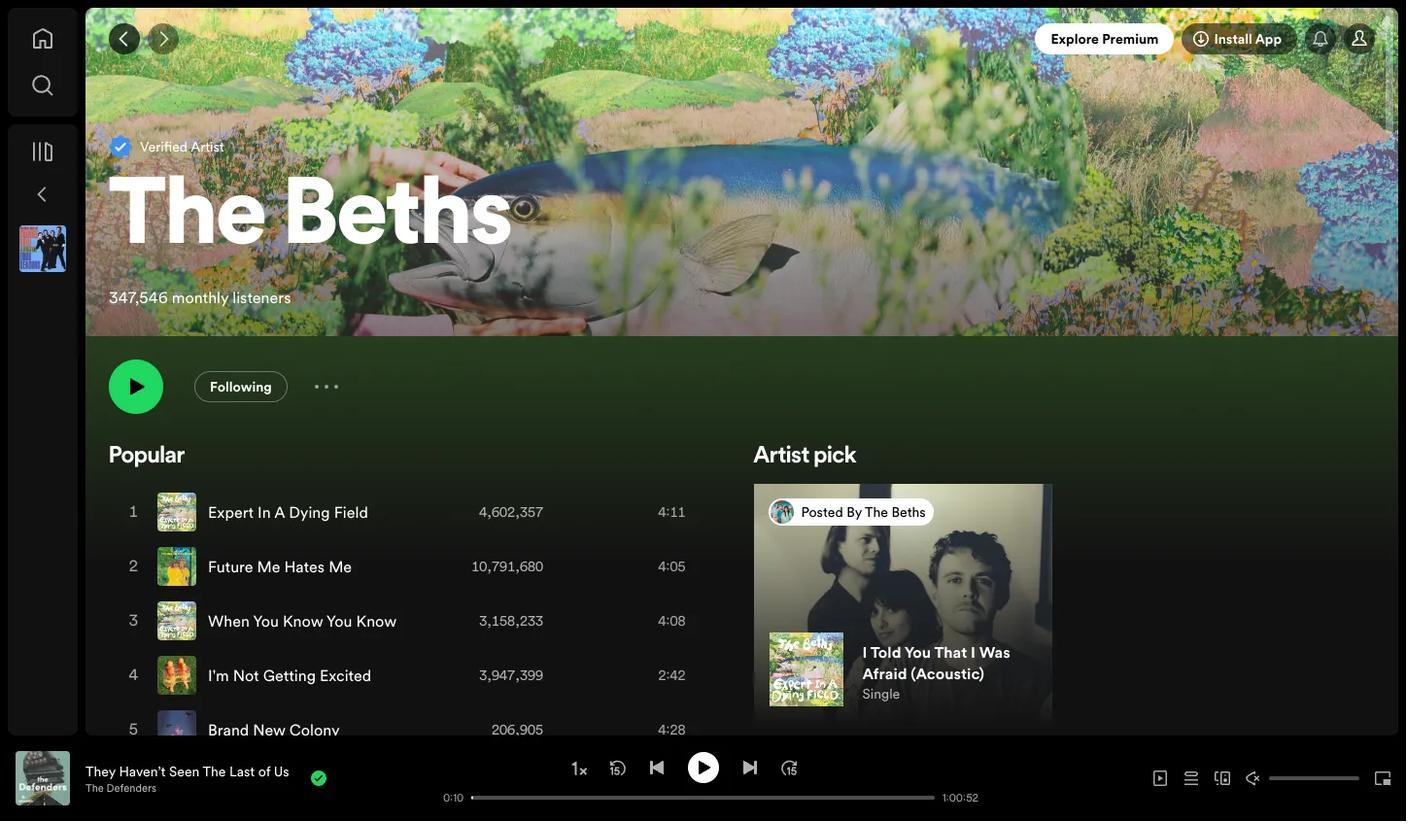 Task type: describe. For each thing, give the bounding box(es) containing it.
0 horizontal spatial you
[[253, 610, 279, 632]]

2 know from the left
[[356, 610, 397, 632]]

that
[[934, 641, 967, 662]]

0:10
[[443, 791, 464, 805]]

not
[[233, 665, 259, 686]]

monthly
[[172, 287, 229, 308]]

future me hates me cell
[[157, 540, 360, 593]]

347,546 monthly listeners
[[109, 287, 291, 308]]

explore
[[1051, 29, 1099, 49]]

haven't
[[119, 761, 166, 781]]

4:28
[[658, 720, 686, 739]]

change speed image
[[569, 759, 588, 778]]

the defenders link
[[86, 781, 156, 795]]

the right the by
[[865, 502, 888, 522]]

verified
[[140, 137, 188, 156]]

player controls element
[[10, 752, 981, 805]]

go forward image
[[155, 31, 171, 47]]

dying
[[289, 501, 330, 523]]

brand new colony link
[[208, 719, 340, 740]]

expert
[[208, 501, 254, 523]]

verified artist
[[140, 137, 224, 156]]

i told you that i was afraid (acoustic) link
[[862, 641, 1010, 684]]

0 horizontal spatial beths
[[283, 173, 512, 267]]

they haven't seen the last of us the defenders
[[86, 761, 289, 795]]

when
[[208, 610, 250, 632]]

1 horizontal spatial you
[[326, 610, 352, 632]]

connect to a device image
[[1215, 771, 1230, 786]]

posted
[[801, 502, 843, 522]]

4:08 cell
[[614, 595, 713, 647]]

4,602,357
[[479, 502, 543, 522]]

1:00:52
[[942, 791, 979, 805]]

following
[[210, 377, 272, 396]]

4:08
[[658, 611, 686, 631]]

new
[[253, 719, 286, 740]]

the left last
[[203, 761, 226, 781]]

main element
[[8, 8, 78, 736]]

now playing view image
[[46, 760, 61, 775]]

artist pick
[[754, 445, 856, 468]]

what's new image
[[1313, 31, 1328, 47]]

a
[[274, 501, 285, 523]]

0 vertical spatial artist
[[191, 137, 224, 156]]

merch image
[[754, 484, 1089, 727]]

defenders
[[106, 781, 156, 795]]

expert in a dying field
[[208, 501, 368, 523]]

4:05 cell
[[614, 540, 713, 593]]

2:42
[[658, 666, 686, 685]]

1 know from the left
[[283, 610, 323, 632]]

2 i from the left
[[971, 641, 976, 662]]

4:28 cell
[[614, 704, 713, 756]]

install app
[[1214, 29, 1282, 49]]

install app link
[[1182, 23, 1297, 54]]

10,791,680
[[472, 557, 543, 576]]

2 me from the left
[[329, 556, 352, 577]]

future
[[208, 556, 253, 577]]

future me hates me
[[208, 556, 352, 577]]

previous image
[[649, 759, 664, 775]]

install
[[1214, 29, 1252, 49]]

brand new colony
[[208, 719, 340, 740]]

future me hates me link
[[208, 556, 352, 577]]

home image
[[31, 27, 54, 51]]

4:11
[[658, 502, 686, 522]]

explore premium button
[[1035, 23, 1174, 54]]

by
[[847, 502, 862, 522]]

play image
[[695, 759, 711, 775]]

afraid
[[862, 662, 907, 684]]

brand new colony cell
[[157, 704, 348, 756]]

the beths
[[109, 173, 512, 267]]

premium
[[1102, 29, 1159, 49]]



Task type: vqa. For each thing, say whether or not it's contained in the screenshot.
"I"
yes



Task type: locate. For each thing, give the bounding box(es) containing it.
you right when
[[253, 610, 279, 632]]

1 horizontal spatial i
[[971, 641, 976, 662]]

0 horizontal spatial me
[[257, 556, 280, 577]]

in
[[258, 501, 271, 523]]

told
[[870, 641, 901, 662]]

me right hates
[[329, 556, 352, 577]]

skip forward 15 seconds image
[[781, 759, 796, 775]]

4:11 cell
[[614, 486, 713, 538]]

you inside i told you that i was afraid (acoustic) single
[[904, 641, 931, 662]]

i left was
[[971, 641, 976, 662]]

3,947,399
[[479, 666, 543, 685]]

when you know you know
[[208, 610, 397, 632]]

group
[[12, 218, 74, 280]]

following button
[[194, 371, 287, 402]]

they haven't seen the last of us link
[[86, 761, 289, 781]]

know up excited at the left bottom of the page
[[356, 610, 397, 632]]

search image
[[31, 74, 54, 97]]

next image
[[742, 759, 757, 775]]

when you know you know link
[[208, 610, 397, 632]]

1 horizontal spatial beths
[[892, 502, 926, 522]]

i
[[862, 641, 867, 662], [971, 641, 976, 662]]

explore premium
[[1051, 29, 1159, 49]]

i left the told
[[862, 641, 867, 662]]

expert in a dying field link
[[208, 501, 368, 523]]

i'm not getting excited cell
[[157, 649, 379, 702]]

now playing: they haven't seen the last of us by the defenders footer
[[16, 751, 425, 806]]

artist
[[191, 137, 224, 156], [754, 445, 810, 468]]

0 horizontal spatial artist
[[191, 137, 224, 156]]

347,546
[[109, 287, 168, 308]]

beths
[[283, 173, 512, 267], [892, 502, 926, 522]]

field
[[334, 501, 368, 523]]

1 i from the left
[[862, 641, 867, 662]]

you up excited at the left bottom of the page
[[326, 610, 352, 632]]

group inside main element
[[12, 218, 74, 280]]

they
[[86, 761, 116, 781]]

popular
[[109, 445, 185, 468]]

go back image
[[117, 31, 132, 47]]

i'm not getting excited link
[[208, 665, 371, 686]]

0 horizontal spatial know
[[283, 610, 323, 632]]

the
[[109, 173, 266, 267], [865, 502, 888, 522], [203, 761, 226, 781], [86, 781, 104, 795]]

hates
[[284, 556, 325, 577]]

(acoustic)
[[911, 662, 984, 684]]

1 me from the left
[[257, 556, 280, 577]]

top bar and user menu element
[[86, 8, 1398, 70]]

of
[[258, 761, 270, 781]]

1 horizontal spatial me
[[329, 556, 352, 577]]

was
[[979, 641, 1010, 662]]

know
[[283, 610, 323, 632], [356, 610, 397, 632]]

0 horizontal spatial i
[[862, 641, 867, 662]]

1 horizontal spatial know
[[356, 610, 397, 632]]

me
[[257, 556, 280, 577], [329, 556, 352, 577]]

206,905
[[492, 720, 543, 739]]

when you know you know cell
[[157, 595, 405, 647]]

listeners
[[232, 287, 291, 308]]

volume off image
[[1246, 771, 1261, 786]]

me left hates
[[257, 556, 280, 577]]

you
[[253, 610, 279, 632], [326, 610, 352, 632], [904, 641, 931, 662]]

know down hates
[[283, 610, 323, 632]]

colony
[[289, 719, 340, 740]]

1 vertical spatial artist
[[754, 445, 810, 468]]

1 horizontal spatial artist
[[754, 445, 810, 468]]

0 vertical spatial beths
[[283, 173, 512, 267]]

excited
[[320, 665, 371, 686]]

artist left pick
[[754, 445, 810, 468]]

app
[[1255, 29, 1282, 49]]

4:05
[[658, 557, 686, 576]]

the beths image
[[770, 500, 793, 524]]

i'm
[[208, 665, 229, 686]]

you right the told
[[904, 641, 931, 662]]

artist right verified
[[191, 137, 224, 156]]

expert in a dying field cell
[[157, 486, 376, 538]]

seen
[[169, 761, 200, 781]]

skip back 15 seconds image
[[610, 759, 625, 775]]

1 vertical spatial beths
[[892, 502, 926, 522]]

the down verified artist on the top
[[109, 173, 266, 267]]

getting
[[263, 665, 316, 686]]

last
[[229, 761, 255, 781]]

brand
[[208, 719, 249, 740]]

3,158,233
[[479, 611, 543, 631]]

the left defenders
[[86, 781, 104, 795]]

us
[[274, 761, 289, 781]]

i'm not getting excited
[[208, 665, 371, 686]]

posted by the beths
[[801, 502, 926, 522]]

i told you that i was afraid (acoustic) single
[[862, 641, 1010, 703]]

2 horizontal spatial you
[[904, 641, 931, 662]]

single
[[862, 684, 900, 703]]

pick
[[814, 445, 856, 468]]



